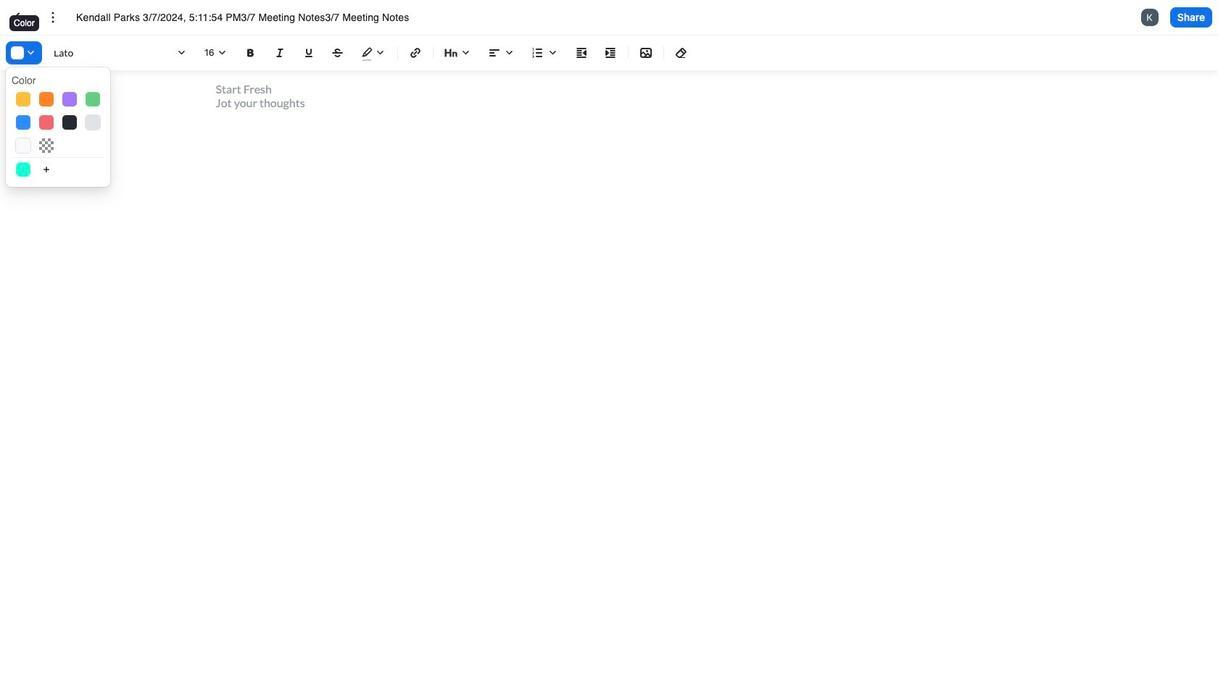 Task type: vqa. For each thing, say whether or not it's contained in the screenshot.
Gray menu item
yes



Task type: describe. For each thing, give the bounding box(es) containing it.
all notes image
[[9, 9, 26, 26]]

white menu item
[[16, 139, 30, 153]]

clear style image
[[673, 44, 691, 62]]

red menu item
[[39, 115, 54, 130]]

yellow menu item
[[16, 92, 30, 107]]

#00ffd9ff menu item
[[16, 162, 30, 177]]

green menu item
[[86, 92, 100, 107]]

decrease indent image
[[573, 44, 591, 62]]

link image
[[407, 44, 424, 62]]



Task type: locate. For each thing, give the bounding box(es) containing it.
increase indent image
[[602, 44, 620, 62]]

purple menu item
[[62, 92, 77, 107]]

more image
[[44, 9, 62, 26]]

kendall parks image
[[1142, 9, 1159, 26]]

black menu item
[[62, 115, 77, 130]]

orange menu item
[[39, 92, 54, 107]]

italic image
[[271, 44, 289, 62]]

bold image
[[242, 44, 260, 62]]

menu
[[6, 67, 110, 187]]

gray menu item
[[86, 115, 100, 130]]

tooltip
[[8, 14, 40, 41]]

None text field
[[76, 10, 436, 25]]

insert image image
[[638, 44, 655, 62]]

strikethrough image
[[329, 44, 347, 62]]

blue menu item
[[16, 115, 30, 130]]

clear menu item
[[39, 139, 54, 153]]

underline image
[[300, 44, 318, 62]]



